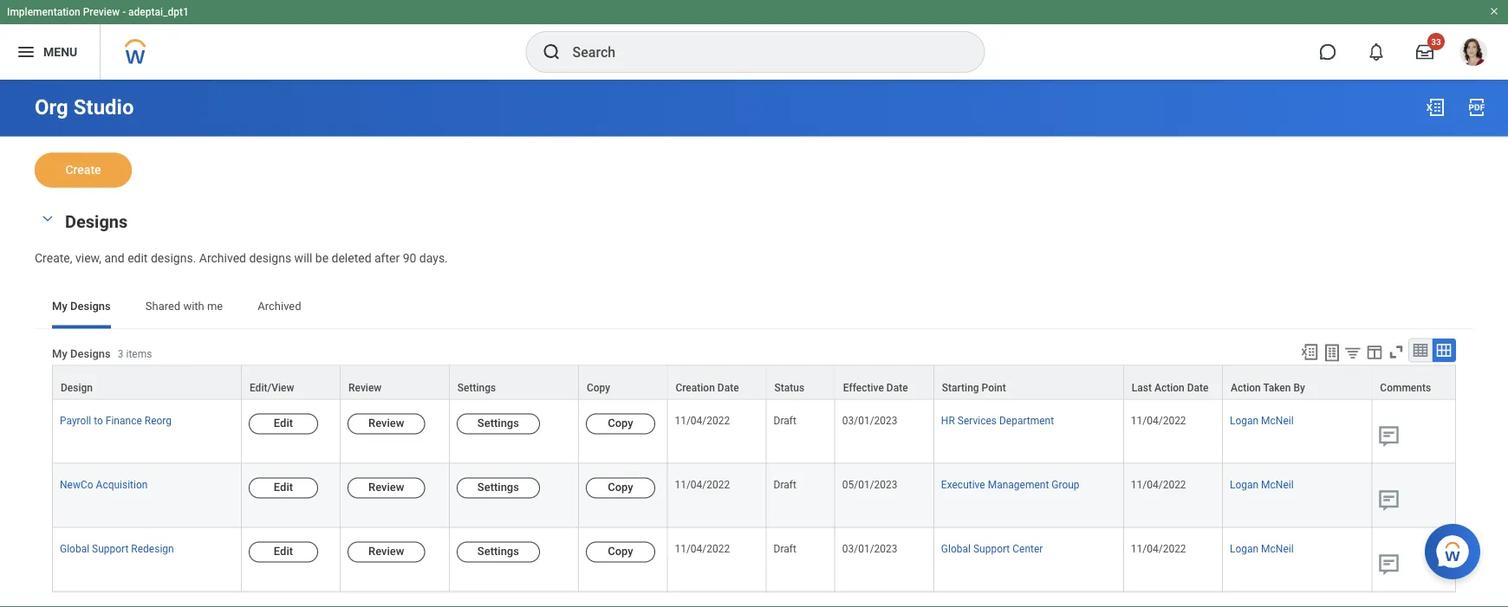 Task type: locate. For each thing, give the bounding box(es) containing it.
org studio main content
[[0, 80, 1508, 608]]

date right effective
[[887, 382, 908, 394]]

2 vertical spatial settings button
[[457, 542, 540, 563]]

0 horizontal spatial export to excel image
[[1300, 343, 1319, 362]]

0 horizontal spatial support
[[92, 543, 129, 555]]

0 vertical spatial logan mcneil
[[1230, 415, 1294, 427]]

edit button
[[249, 414, 318, 435], [249, 478, 318, 499], [249, 542, 318, 563]]

date right creation
[[718, 382, 739, 394]]

3 edit button from the top
[[249, 542, 318, 563]]

1 vertical spatial mcneil
[[1261, 479, 1294, 491]]

0 horizontal spatial date
[[718, 382, 739, 394]]

global down executive
[[941, 543, 971, 555]]

3 logan mcneil link from the top
[[1230, 540, 1294, 555]]

to
[[94, 415, 103, 427]]

tab list
[[35, 287, 1473, 329]]

1 copy button from the top
[[586, 414, 655, 435]]

3 copy button from the top
[[586, 542, 655, 563]]

03/01/2023
[[842, 415, 898, 427], [842, 543, 898, 555]]

designs left 3
[[70, 347, 111, 360]]

logan
[[1230, 415, 1259, 427], [1230, 479, 1259, 491], [1230, 543, 1259, 555]]

2 draft from the top
[[774, 479, 796, 491]]

1 edit button from the top
[[249, 414, 318, 435]]

create, view, and edit designs. archived designs will be deleted after 90 days.
[[35, 251, 448, 265]]

2 vertical spatial review button
[[348, 542, 425, 563]]

copy inside copy popup button
[[587, 382, 610, 394]]

2 edit button from the top
[[249, 478, 318, 499]]

action left taken
[[1231, 382, 1261, 394]]

menu banner
[[0, 0, 1508, 80]]

1 vertical spatial logan mcneil
[[1230, 479, 1294, 491]]

export to excel image left export to worksheets icon on the right bottom of page
[[1300, 343, 1319, 362]]

0 vertical spatial archived
[[199, 251, 246, 265]]

export to excel image
[[1425, 97, 1446, 118], [1300, 343, 1319, 362]]

0 vertical spatial designs
[[65, 212, 128, 232]]

my up design at the bottom left of the page
[[52, 347, 67, 360]]

newco
[[60, 479, 93, 491]]

activity stream image
[[1376, 423, 1402, 449], [1376, 487, 1402, 513]]

payroll to finance reorg
[[60, 415, 172, 427]]

effective date button
[[835, 366, 933, 399]]

after
[[374, 251, 400, 265]]

settings
[[458, 382, 496, 394], [477, 417, 519, 430], [477, 481, 519, 494], [477, 545, 519, 558]]

0 vertical spatial activity stream image
[[1376, 423, 1402, 449]]

0 horizontal spatial archived
[[199, 251, 246, 265]]

archived left designs
[[199, 251, 246, 265]]

finance
[[106, 415, 142, 427]]

2 vertical spatial draft
[[774, 543, 796, 555]]

notifications large image
[[1368, 43, 1385, 61]]

logan mcneil link for global support center
[[1230, 540, 1294, 555]]

2 my from the top
[[52, 347, 67, 360]]

1 vertical spatial designs
[[70, 300, 111, 313]]

management
[[988, 479, 1049, 491]]

3 logan mcneil from the top
[[1230, 543, 1294, 555]]

archived down designs
[[258, 300, 301, 313]]

org
[[35, 95, 68, 120]]

1 horizontal spatial action
[[1231, 382, 1261, 394]]

0 vertical spatial edit button
[[249, 414, 318, 435]]

mcneil for global support center
[[1261, 543, 1294, 555]]

edit button for payroll to finance reorg
[[249, 414, 318, 435]]

settings button
[[457, 414, 540, 435], [457, 478, 540, 499], [457, 542, 540, 563]]

tab list containing my designs
[[35, 287, 1473, 329]]

global support center
[[941, 543, 1043, 555]]

1 vertical spatial copy button
[[586, 478, 655, 499]]

logan for global support center
[[1230, 543, 1259, 555]]

2 action from the left
[[1231, 382, 1261, 394]]

comments
[[1380, 382, 1431, 394]]

designs inside tab list
[[70, 300, 111, 313]]

3 logan from the top
[[1230, 543, 1259, 555]]

toolbar
[[1292, 338, 1456, 365]]

settings inside popup button
[[458, 382, 496, 394]]

deleted
[[332, 251, 371, 265]]

menu button
[[0, 24, 100, 80]]

starting point
[[942, 382, 1006, 394]]

logan mcneil link for executive management group
[[1230, 475, 1294, 491]]

support left the center
[[973, 543, 1010, 555]]

review button
[[341, 366, 449, 399]]

last
[[1132, 382, 1152, 394]]

activity stream image down comments
[[1376, 423, 1402, 449]]

1 horizontal spatial date
[[887, 382, 908, 394]]

creation date button
[[668, 366, 766, 399]]

2 vertical spatial edit button
[[249, 542, 318, 563]]

03/01/2023 for payroll to finance reorg
[[842, 415, 898, 427]]

1 review button from the top
[[348, 414, 425, 435]]

2 global from the left
[[941, 543, 971, 555]]

0 vertical spatial settings button
[[457, 414, 540, 435]]

1 settings button from the top
[[457, 414, 540, 435]]

3 review button from the top
[[348, 542, 425, 563]]

activity stream image up activity stream icon at bottom
[[1376, 487, 1402, 513]]

1 horizontal spatial support
[[973, 543, 1010, 555]]

executive management group
[[941, 479, 1080, 491]]

1 vertical spatial edit button
[[249, 478, 318, 499]]

1 vertical spatial logan mcneil link
[[1230, 475, 1294, 491]]

2 vertical spatial logan mcneil
[[1230, 543, 1294, 555]]

my
[[52, 300, 67, 313], [52, 347, 67, 360]]

global down newco
[[60, 543, 89, 555]]

1 horizontal spatial archived
[[258, 300, 301, 313]]

1 vertical spatial review button
[[348, 478, 425, 499]]

1 my from the top
[[52, 300, 67, 313]]

1 vertical spatial settings button
[[457, 478, 540, 499]]

action taken by button
[[1223, 366, 1371, 399]]

global for global support center
[[941, 543, 971, 555]]

1 logan from the top
[[1230, 415, 1259, 427]]

group
[[1052, 479, 1080, 491]]

1 horizontal spatial export to excel image
[[1425, 97, 1446, 118]]

global inside global support redesign link
[[60, 543, 89, 555]]

2 logan from the top
[[1230, 479, 1259, 491]]

date right last at the bottom right
[[1187, 382, 1209, 394]]

taken
[[1263, 382, 1291, 394]]

settings for settings button associated with payroll to finance reorg
[[477, 417, 519, 430]]

support
[[92, 543, 129, 555], [973, 543, 1010, 555]]

justify image
[[16, 42, 36, 62]]

review inside popup button
[[348, 382, 382, 394]]

date
[[718, 382, 739, 394], [887, 382, 908, 394], [1187, 382, 1209, 394]]

chevron down image
[[37, 213, 58, 225]]

3 settings button from the top
[[457, 542, 540, 563]]

0 horizontal spatial global
[[60, 543, 89, 555]]

action
[[1154, 382, 1185, 394], [1231, 382, 1261, 394]]

edit
[[274, 417, 293, 430], [274, 481, 293, 494], [274, 545, 293, 558]]

2 logan mcneil from the top
[[1230, 479, 1294, 491]]

0 vertical spatial copy button
[[586, 414, 655, 435]]

copy for settings popup button
[[587, 382, 610, 394]]

1 date from the left
[[718, 382, 739, 394]]

1 vertical spatial edit
[[274, 481, 293, 494]]

copy button
[[586, 414, 655, 435], [586, 478, 655, 499], [586, 542, 655, 563]]

copy for global support redesign settings button
[[608, 545, 633, 558]]

0 vertical spatial edit
[[274, 417, 293, 430]]

and
[[104, 251, 125, 265]]

global inside global support center 'link'
[[941, 543, 971, 555]]

logan mcneil link
[[1230, 411, 1294, 427], [1230, 475, 1294, 491], [1230, 540, 1294, 555]]

settings for settings popup button
[[458, 382, 496, 394]]

0 vertical spatial export to excel image
[[1425, 97, 1446, 118]]

support left redesign
[[92, 543, 129, 555]]

create button
[[35, 153, 132, 188]]

3 mcneil from the top
[[1261, 543, 1294, 555]]

archived
[[199, 251, 246, 265], [258, 300, 301, 313]]

2 vertical spatial logan mcneil link
[[1230, 540, 1294, 555]]

shared with me
[[145, 300, 223, 313]]

2 vertical spatial edit
[[274, 545, 293, 558]]

0 vertical spatial logan
[[1230, 415, 1259, 427]]

2 vertical spatial copy button
[[586, 542, 655, 563]]

0 vertical spatial draft
[[774, 415, 796, 427]]

hr services department
[[941, 415, 1054, 427]]

export to excel image for view printable version (pdf) "image"
[[1425, 97, 1446, 118]]

effective date
[[843, 382, 908, 394]]

review button for payroll to finance reorg
[[348, 414, 425, 435]]

date for effective date
[[887, 382, 908, 394]]

1 row from the top
[[52, 365, 1456, 400]]

settings for 2nd settings button from the top of the org studio main content
[[477, 481, 519, 494]]

1 vertical spatial export to excel image
[[1300, 343, 1319, 362]]

11/04/2022
[[675, 415, 730, 427], [1131, 415, 1186, 427], [675, 479, 730, 491], [1131, 479, 1186, 491], [675, 543, 730, 555], [1131, 543, 1186, 555]]

0 horizontal spatial action
[[1154, 382, 1185, 394]]

review button
[[348, 414, 425, 435], [348, 478, 425, 499], [348, 542, 425, 563]]

logan mcneil
[[1230, 415, 1294, 427], [1230, 479, 1294, 491], [1230, 543, 1294, 555]]

2 03/01/2023 from the top
[[842, 543, 898, 555]]

03/01/2023 for global support redesign
[[842, 543, 898, 555]]

2 horizontal spatial date
[[1187, 382, 1209, 394]]

1 logan mcneil link from the top
[[1230, 411, 1294, 427]]

edit
[[128, 251, 148, 265]]

designs for my designs
[[70, 300, 111, 313]]

activity stream image for 05/01/2023
[[1376, 487, 1402, 513]]

designs
[[65, 212, 128, 232], [70, 300, 111, 313], [70, 347, 111, 360]]

1 vertical spatial draft
[[774, 479, 796, 491]]

1 vertical spatial archived
[[258, 300, 301, 313]]

my down create,
[[52, 300, 67, 313]]

1 activity stream image from the top
[[1376, 423, 1402, 449]]

designs down view,
[[70, 300, 111, 313]]

3 draft from the top
[[774, 543, 796, 555]]

review
[[348, 382, 382, 394], [368, 417, 404, 430], [368, 481, 404, 494], [368, 545, 404, 558]]

03/01/2023 down the effective date
[[842, 415, 898, 427]]

0 vertical spatial logan mcneil link
[[1230, 411, 1294, 427]]

0 vertical spatial 03/01/2023
[[842, 415, 898, 427]]

2 vertical spatial logan
[[1230, 543, 1259, 555]]

status
[[774, 382, 804, 394]]

2 activity stream image from the top
[[1376, 487, 1402, 513]]

03/01/2023 down the 05/01/2023 on the right bottom of page
[[842, 543, 898, 555]]

activity stream image for 03/01/2023
[[1376, 423, 1402, 449]]

1 vertical spatial activity stream image
[[1376, 487, 1402, 513]]

will
[[294, 251, 312, 265]]

0 vertical spatial mcneil
[[1261, 415, 1294, 427]]

expand table image
[[1435, 342, 1453, 359]]

designs up view,
[[65, 212, 128, 232]]

1 global from the left
[[60, 543, 89, 555]]

activity stream image
[[1376, 552, 1402, 578]]

copy
[[587, 382, 610, 394], [608, 417, 633, 430], [608, 481, 633, 494], [608, 545, 633, 558]]

global
[[60, 543, 89, 555], [941, 543, 971, 555]]

hr
[[941, 415, 955, 427]]

1 03/01/2023 from the top
[[842, 415, 898, 427]]

1 horizontal spatial global
[[941, 543, 971, 555]]

shared
[[145, 300, 180, 313]]

90
[[403, 251, 416, 265]]

design button
[[53, 366, 241, 399]]

3
[[118, 348, 124, 360]]

row
[[52, 365, 1456, 400], [52, 400, 1456, 464], [52, 464, 1456, 528], [52, 528, 1456, 592]]

date for creation date
[[718, 382, 739, 394]]

support for center
[[973, 543, 1010, 555]]

mcneil for executive management group
[[1261, 479, 1294, 491]]

0 vertical spatial review button
[[348, 414, 425, 435]]

status button
[[767, 366, 834, 399]]

2 vertical spatial designs
[[70, 347, 111, 360]]

global support redesign link
[[60, 540, 174, 555]]

1 vertical spatial 03/01/2023
[[842, 543, 898, 555]]

export to excel image left view printable version (pdf) "image"
[[1425, 97, 1446, 118]]

designs group
[[35, 208, 1473, 266]]

my for my designs
[[52, 300, 67, 313]]

2 logan mcneil link from the top
[[1230, 475, 1294, 491]]

2 vertical spatial mcneil
[[1261, 543, 1294, 555]]

designs inside designs group
[[65, 212, 128, 232]]

executive management group link
[[941, 475, 1080, 491]]

1 edit from the top
[[274, 417, 293, 430]]

2 date from the left
[[887, 382, 908, 394]]

support inside 'link'
[[973, 543, 1010, 555]]

1 vertical spatial logan
[[1230, 479, 1259, 491]]

1 support from the left
[[92, 543, 129, 555]]

3 edit from the top
[[274, 545, 293, 558]]

mcneil
[[1261, 415, 1294, 427], [1261, 479, 1294, 491], [1261, 543, 1294, 555]]

action right last at the bottom right
[[1154, 382, 1185, 394]]

2 mcneil from the top
[[1261, 479, 1294, 491]]

0 vertical spatial my
[[52, 300, 67, 313]]

search image
[[541, 42, 562, 62]]

2 support from the left
[[973, 543, 1010, 555]]

1 vertical spatial my
[[52, 347, 67, 360]]



Task type: vqa. For each thing, say whether or not it's contained in the screenshot.
1st Review button from the top
yes



Task type: describe. For each thing, give the bounding box(es) containing it.
copy button for payroll to finance reorg
[[586, 414, 655, 435]]

copy button for global support redesign
[[586, 542, 655, 563]]

1 logan mcneil from the top
[[1230, 415, 1294, 427]]

1 action from the left
[[1154, 382, 1185, 394]]

my designs 3 items
[[52, 347, 152, 360]]

tab list inside org studio main content
[[35, 287, 1473, 329]]

export to excel image for export to worksheets icon on the right bottom of page
[[1300, 343, 1319, 362]]

1 mcneil from the top
[[1261, 415, 1294, 427]]

logan mcneil for global support center
[[1230, 543, 1294, 555]]

1 draft from the top
[[774, 415, 796, 427]]

view printable version (pdf) image
[[1467, 97, 1487, 118]]

adeptai_dpt1
[[128, 6, 189, 18]]

Search Workday  search field
[[572, 33, 949, 71]]

2 copy button from the top
[[586, 478, 655, 499]]

3 row from the top
[[52, 464, 1456, 528]]

items
[[126, 348, 152, 360]]

3 date from the left
[[1187, 382, 1209, 394]]

designs button
[[65, 212, 128, 232]]

hr services department link
[[941, 411, 1054, 427]]

menu
[[43, 45, 77, 59]]

starting
[[942, 382, 979, 394]]

be
[[315, 251, 329, 265]]

view,
[[75, 251, 101, 265]]

action taken by
[[1231, 382, 1305, 394]]

implementation
[[7, 6, 80, 18]]

payroll
[[60, 415, 91, 427]]

draft for global
[[774, 543, 796, 555]]

table image
[[1412, 342, 1429, 359]]

global support center link
[[941, 540, 1043, 555]]

2 row from the top
[[52, 400, 1456, 464]]

center
[[1013, 543, 1043, 555]]

acquisition
[[96, 479, 148, 491]]

settings button
[[450, 366, 578, 399]]

edit for global support redesign
[[274, 545, 293, 558]]

starting point button
[[934, 366, 1123, 399]]

select to filter grid data image
[[1343, 343, 1363, 362]]

4 row from the top
[[52, 528, 1456, 592]]

-
[[122, 6, 126, 18]]

profile logan mcneil image
[[1460, 38, 1487, 69]]

my for my designs 3 items
[[52, 347, 67, 360]]

with
[[183, 300, 204, 313]]

2 settings button from the top
[[457, 478, 540, 499]]

row containing design
[[52, 365, 1456, 400]]

edit/view button
[[242, 366, 340, 399]]

inbox large image
[[1416, 43, 1434, 61]]

archived inside designs group
[[199, 251, 246, 265]]

33
[[1431, 36, 1441, 47]]

last action date button
[[1124, 366, 1222, 399]]

export to worksheets image
[[1322, 343, 1343, 363]]

last action date
[[1132, 382, 1209, 394]]

preview
[[83, 6, 120, 18]]

design
[[61, 382, 93, 394]]

creation
[[676, 382, 715, 394]]

2 edit from the top
[[274, 481, 293, 494]]

settings for global support redesign settings button
[[477, 545, 519, 558]]

edit/view
[[250, 382, 294, 394]]

redesign
[[131, 543, 174, 555]]

global for global support redesign
[[60, 543, 89, 555]]

designs for my designs 3 items
[[70, 347, 111, 360]]

copy button
[[579, 366, 667, 399]]

close environment banner image
[[1489, 6, 1499, 16]]

create,
[[35, 251, 72, 265]]

toolbar inside org studio main content
[[1292, 338, 1456, 365]]

point
[[982, 382, 1006, 394]]

designs.
[[151, 251, 196, 265]]

copy for settings button associated with payroll to finance reorg
[[608, 417, 633, 430]]

effective
[[843, 382, 884, 394]]

comments button
[[1372, 366, 1455, 399]]

review button for global support redesign
[[348, 542, 425, 563]]

implementation preview -   adeptai_dpt1
[[7, 6, 189, 18]]

create
[[65, 163, 101, 177]]

executive
[[941, 479, 985, 491]]

draft for executive
[[774, 479, 796, 491]]

reorg
[[145, 415, 172, 427]]

logan mcneil for executive management group
[[1230, 479, 1294, 491]]

me
[[207, 300, 223, 313]]

by
[[1294, 382, 1305, 394]]

2 review button from the top
[[348, 478, 425, 499]]

logan for executive management group
[[1230, 479, 1259, 491]]

days.
[[419, 251, 448, 265]]

global support redesign
[[60, 543, 174, 555]]

fullscreen image
[[1387, 343, 1406, 362]]

payroll to finance reorg link
[[60, 411, 172, 427]]

settings button for payroll to finance reorg
[[457, 414, 540, 435]]

click to view/edit grid preferences image
[[1365, 343, 1384, 362]]

studio
[[73, 95, 134, 120]]

support for redesign
[[92, 543, 129, 555]]

org studio
[[35, 95, 134, 120]]

edit button for global support redesign
[[249, 542, 318, 563]]

services
[[958, 415, 997, 427]]

my designs
[[52, 300, 111, 313]]

05/01/2023
[[842, 479, 898, 491]]

newco acquisition link
[[60, 475, 148, 491]]

settings button for global support redesign
[[457, 542, 540, 563]]

designs
[[249, 251, 291, 265]]

edit for payroll to finance reorg
[[274, 417, 293, 430]]

33 button
[[1406, 33, 1445, 71]]

newco acquisition
[[60, 479, 148, 491]]

department
[[999, 415, 1054, 427]]

creation date
[[676, 382, 739, 394]]



